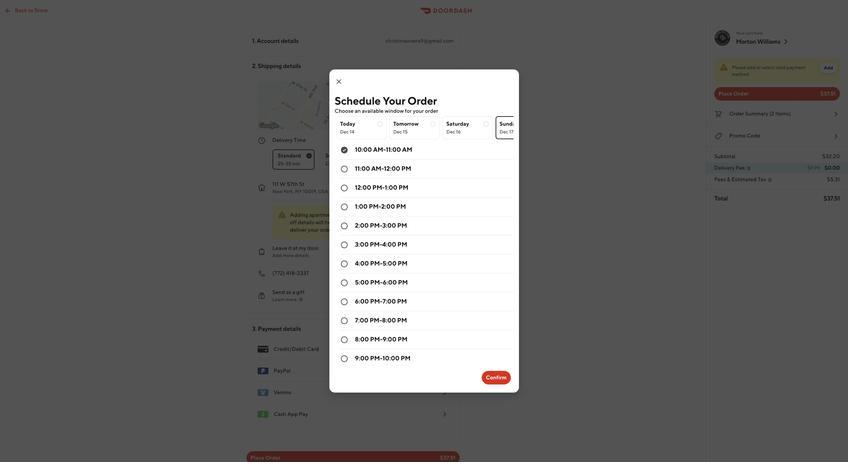 Task type: vqa. For each thing, say whether or not it's contained in the screenshot.
Frittata
no



Task type: locate. For each thing, give the bounding box(es) containing it.
items)
[[776, 110, 791, 117]]

0 horizontal spatial min
[[292, 161, 300, 166]]

2. shipping details
[[252, 62, 301, 69]]

a inside option group
[[343, 161, 346, 166]]

7:00 down 6:00 pm-7:00 pm
[[355, 317, 369, 324]]

4 schedule time available image from the top
[[340, 241, 348, 249]]

add right 'payment'
[[824, 65, 834, 70]]

a right as
[[293, 289, 295, 295]]

4 dec from the left
[[500, 129, 509, 134]]

leave it at my door add more details
[[273, 245, 319, 258]]

details down my
[[295, 253, 309, 258]]

your inside adding apartment number and drop off details will help dashers efficiently deliver your order.
[[308, 227, 319, 233]]

pm down edit
[[398, 222, 407, 229]]

1 dec from the left
[[340, 129, 349, 134]]

delivery down subtotal
[[715, 165, 735, 171]]

pm up the 5:00 pm-6:00 pm at the left of the page
[[398, 260, 408, 267]]

0 vertical spatial add new payment method image
[[441, 345, 449, 353]]

dashers
[[337, 219, 357, 226]]

25–35 min down standard
[[278, 161, 300, 166]]

drop
[[367, 212, 379, 218]]

1 vertical spatial 25–35 min
[[278, 161, 300, 166]]

pm- down drop
[[370, 222, 383, 229]]

morton
[[736, 38, 757, 45]]

edit
[[394, 212, 403, 218]]

details right 2. shipping
[[283, 62, 301, 69]]

0 vertical spatial 25–35 min
[[423, 137, 449, 143]]

1 schedule time available image from the top
[[340, 203, 348, 211]]

0 horizontal spatial add
[[273, 253, 282, 258]]

none radio containing 10:00 am-11:00 am
[[335, 141, 514, 160]]

option group
[[273, 144, 449, 170]]

fees
[[715, 176, 726, 183]]

1 vertical spatial min
[[292, 161, 300, 166]]

schedule up an
[[335, 94, 381, 107]]

schedule time available image for 5:00
[[340, 279, 348, 287]]

8:00 pm-9:00 pm
[[355, 336, 408, 343]]

2:00 up edit
[[382, 203, 395, 210]]

details down the adding
[[298, 219, 314, 226]]

pm for 8:00 pm-9:00 pm
[[398, 336, 408, 343]]

code
[[747, 132, 761, 139]]

0 horizontal spatial your
[[383, 94, 406, 107]]

1 vertical spatial 2:00
[[355, 222, 369, 229]]

menu
[[252, 338, 454, 425]]

delivery
[[273, 137, 293, 143], [715, 165, 735, 171]]

more down as
[[286, 297, 297, 302]]

$37.51
[[821, 90, 836, 97], [824, 195, 840, 202], [440, 455, 456, 461]]

2 vertical spatial $37.51
[[440, 455, 456, 461]]

schedule time available image
[[340, 203, 348, 211], [340, 279, 348, 287], [340, 298, 348, 306], [340, 317, 348, 325], [340, 355, 348, 363]]

details up credit/debit
[[283, 325, 301, 332]]

0 vertical spatial 3:00
[[383, 222, 396, 229]]

am- inside option
[[373, 146, 386, 153]]

0 horizontal spatial 7:00
[[355, 317, 369, 324]]

add new payment method image
[[441, 345, 449, 353], [441, 410, 449, 418]]

11:00 am-12:00 pm
[[355, 165, 411, 172]]

8:00
[[382, 317, 396, 324], [355, 336, 369, 343]]

0 horizontal spatial 5:00
[[355, 279, 369, 286]]

min down dec 16
[[440, 137, 449, 143]]

pm up 4:00 pm-5:00 pm
[[398, 241, 408, 248]]

1 vertical spatial place order
[[251, 455, 281, 461]]

for up tomorrow
[[405, 108, 412, 114]]

schedule time available image for 11:00
[[340, 165, 348, 173]]

a left time
[[343, 161, 346, 166]]

0 horizontal spatial 11:00
[[355, 165, 370, 172]]

1 horizontal spatial 8:00
[[382, 317, 396, 324]]

status
[[715, 58, 840, 83]]

dec left 15
[[393, 129, 402, 134]]

details inside leave it at my door add more details
[[295, 253, 309, 258]]

0 vertical spatial schedule
[[335, 94, 381, 107]]

pm down 'am'
[[402, 165, 411, 172]]

0 horizontal spatial place order
[[251, 455, 281, 461]]

0 vertical spatial more
[[283, 253, 294, 258]]

(772)
[[273, 270, 285, 276]]

summary
[[746, 110, 769, 117]]

dec left 16 at the top right of the page
[[447, 129, 455, 134]]

1 horizontal spatial 5:00
[[383, 260, 397, 267]]

schedule time available image for 6:00
[[340, 298, 348, 306]]

12:00 up 1:00 pm-2:00 pm
[[355, 184, 371, 191]]

send
[[273, 289, 285, 295]]

1 vertical spatial $37.51
[[824, 195, 840, 202]]

delivery up standard
[[273, 137, 293, 143]]

(772) 418-2337 button
[[252, 264, 449, 283]]

show menu image
[[258, 344, 268, 355]]

1 horizontal spatial a
[[343, 161, 346, 166]]

your
[[413, 108, 424, 114], [308, 227, 319, 233]]

6:00 down 4:00 pm-5:00 pm
[[383, 279, 397, 286]]

0 horizontal spatial 2:00
[[355, 222, 369, 229]]

time
[[294, 137, 306, 143]]

0 horizontal spatial 9:00
[[355, 355, 369, 362]]

0 vertical spatial a
[[343, 161, 346, 166]]

0 vertical spatial 6:00
[[383, 279, 397, 286]]

1 vertical spatial a
[[293, 289, 295, 295]]

learn
[[273, 297, 285, 302]]

promo code
[[730, 132, 761, 139]]

0 vertical spatial 10:00
[[355, 146, 372, 153]]

1 vertical spatial your
[[383, 94, 406, 107]]

1 vertical spatial 10:00
[[383, 355, 400, 362]]

0 vertical spatial am-
[[373, 146, 386, 153]]

0 vertical spatial 5:00
[[383, 260, 397, 267]]

0 horizontal spatial 4:00
[[355, 260, 369, 267]]

pm- down 6:00 pm-7:00 pm
[[370, 317, 382, 324]]

25–35 down the order
[[423, 137, 438, 143]]

9:00 down 8:00 pm-9:00 pm
[[355, 355, 369, 362]]

2:00
[[382, 203, 395, 210], [355, 222, 369, 229]]

your up window
[[383, 94, 406, 107]]

am- up 12:00 pm-1:00 pm
[[372, 165, 384, 172]]

25–35 down standard
[[278, 161, 292, 166]]

1 horizontal spatial for
[[405, 108, 412, 114]]

0 vertical spatial 4:00
[[383, 241, 396, 248]]

1 horizontal spatial your
[[413, 108, 424, 114]]

1 add new payment method image from the top
[[441, 345, 449, 353]]

1 vertical spatial 11:00
[[355, 165, 370, 172]]

1 horizontal spatial add
[[824, 65, 834, 70]]

1 vertical spatial 6:00
[[355, 298, 369, 305]]

8:00 down the 7:00 pm-8:00 pm
[[355, 336, 369, 343]]

your cart from
[[736, 30, 763, 36]]

2 schedule time available image from the top
[[340, 279, 348, 287]]

store
[[34, 7, 48, 13]]

5:00
[[383, 260, 397, 267], [355, 279, 369, 286]]

details right 1. account
[[281, 37, 299, 44]]

tax
[[758, 176, 767, 183]]

0 horizontal spatial 25–35
[[278, 161, 292, 166]]

11:00 down "later"
[[355, 165, 370, 172]]

1 schedule time available image from the top
[[340, 165, 348, 173]]

schedule time selected image
[[340, 146, 348, 154]]

0 vertical spatial 11:00
[[386, 146, 401, 153]]

0 vertical spatial 1:00
[[385, 184, 398, 191]]

schedule time available image for 9:00
[[340, 355, 348, 363]]

111
[[273, 181, 279, 187]]

5 schedule time available image from the top
[[340, 260, 348, 268]]

pm- up drop
[[369, 203, 382, 210]]

5:00 up 6:00 pm-7:00 pm
[[355, 279, 369, 286]]

pm down 4:00 pm-5:00 pm
[[398, 279, 408, 286]]

am- right "later"
[[373, 146, 386, 153]]

None radio
[[389, 116, 440, 139], [443, 116, 493, 139], [335, 254, 514, 273], [335, 311, 514, 330], [335, 330, 514, 349], [389, 116, 440, 139], [443, 116, 493, 139], [335, 254, 514, 273], [335, 311, 514, 330], [335, 330, 514, 349]]

pm down 8:00 pm-9:00 pm
[[401, 355, 411, 362]]

1 horizontal spatial 12:00
[[384, 165, 400, 172]]

am- for 11:00
[[373, 146, 386, 153]]

12:00
[[384, 165, 400, 172], [355, 184, 371, 191]]

payment
[[787, 65, 806, 70]]

pm- for 8:00
[[370, 317, 382, 324]]

25–35
[[423, 137, 438, 143], [278, 161, 292, 166]]

pm- down 8:00 pm-9:00 pm
[[370, 355, 383, 362]]

10:00 down 8:00 pm-9:00 pm
[[383, 355, 400, 362]]

pm up edit address on the top
[[399, 184, 409, 191]]

7:00 down the 5:00 pm-6:00 pm at the left of the page
[[383, 298, 396, 305]]

today
[[340, 121, 355, 127]]

3 schedule time available image from the top
[[340, 298, 348, 306]]

11:00 left 'am'
[[386, 146, 401, 153]]

pm- up 1:00 pm-2:00 pm
[[373, 184, 385, 191]]

6:00 pm-7:00 pm
[[355, 298, 407, 305]]

choose down schedule for later
[[326, 161, 342, 166]]

add new payment method image for credit/debit card
[[441, 345, 449, 353]]

0 horizontal spatial 12:00
[[355, 184, 371, 191]]

ny
[[295, 189, 302, 194]]

cash app pay
[[274, 411, 308, 417]]

1 vertical spatial add new payment method image
[[441, 410, 449, 418]]

2 dec from the left
[[393, 129, 402, 134]]

1:00 up and on the left of page
[[355, 203, 368, 210]]

1 vertical spatial am-
[[372, 165, 384, 172]]

adding
[[290, 212, 308, 218]]

1 vertical spatial 4:00
[[355, 260, 369, 267]]

1 horizontal spatial 9:00
[[383, 336, 397, 343]]

1 vertical spatial your
[[308, 227, 319, 233]]

1 vertical spatial for
[[350, 152, 357, 159]]

pm- down the 7:00 pm-8:00 pm
[[370, 336, 383, 343]]

1 horizontal spatial 1:00
[[385, 184, 398, 191]]

more
[[283, 253, 294, 258], [286, 297, 297, 302]]

1 vertical spatial 25–35
[[278, 161, 292, 166]]

morton williams
[[736, 38, 781, 45]]

3:00 down edit
[[383, 222, 396, 229]]

0 vertical spatial 8:00
[[382, 317, 396, 324]]

1 vertical spatial 1:00
[[355, 203, 368, 210]]

close image
[[335, 78, 343, 86]]

promo
[[730, 132, 746, 139]]

1 horizontal spatial 11:00
[[386, 146, 401, 153]]

$32.20
[[823, 153, 840, 160]]

1 vertical spatial 8:00
[[355, 336, 369, 343]]

1 horizontal spatial min
[[440, 137, 449, 143]]

0 vertical spatial your
[[736, 30, 745, 36]]

10:00 am-11:00 am
[[355, 146, 413, 153]]

12:00 down 10:00 am-11:00 am
[[384, 165, 400, 172]]

4:00 down 3:00 pm-4:00 pm
[[355, 260, 369, 267]]

pm for 11:00 am-12:00 pm
[[402, 165, 411, 172]]

0 vertical spatial delivery
[[273, 137, 293, 143]]

0 horizontal spatial your
[[308, 227, 319, 233]]

11:00
[[386, 146, 401, 153], [355, 165, 370, 172]]

pm up 8:00 pm-9:00 pm
[[397, 317, 407, 324]]

pm for 4:00 pm-5:00 pm
[[398, 260, 408, 267]]

saturday
[[447, 121, 469, 127]]

0 horizontal spatial 25–35 min
[[278, 161, 300, 166]]

pm
[[402, 165, 411, 172], [399, 184, 409, 191], [396, 203, 406, 210], [398, 222, 407, 229], [398, 241, 408, 248], [398, 260, 408, 267], [398, 279, 408, 286], [397, 298, 407, 305], [397, 317, 407, 324], [398, 336, 408, 343], [401, 355, 411, 362]]

pm for 1:00 pm-2:00 pm
[[396, 203, 406, 210]]

your down will
[[308, 227, 319, 233]]

1 horizontal spatial 3:00
[[383, 222, 396, 229]]

schedule up choose a time
[[326, 152, 349, 159]]

apartment
[[309, 212, 335, 218]]

6:00
[[383, 279, 397, 286], [355, 298, 369, 305]]

fee
[[736, 165, 745, 171]]

back
[[15, 7, 27, 13]]

9:00 up 9:00 pm-10:00 pm
[[383, 336, 397, 343]]

1 horizontal spatial 7:00
[[383, 298, 396, 305]]

a
[[343, 161, 346, 166], [293, 289, 295, 295]]

pm for 9:00 pm-10:00 pm
[[401, 355, 411, 362]]

10:00 up time
[[355, 146, 372, 153]]

0 horizontal spatial 10:00
[[355, 146, 372, 153]]

more down it on the left bottom of the page
[[283, 253, 294, 258]]

pm down the 5:00 pm-6:00 pm at the left of the page
[[397, 298, 407, 305]]

delivery time
[[273, 137, 306, 143]]

1 horizontal spatial delivery
[[715, 165, 735, 171]]

pm- up 6:00 pm-7:00 pm
[[370, 279, 383, 286]]

None radio
[[336, 116, 387, 139], [496, 116, 546, 139], [335, 141, 514, 160], [273, 149, 315, 170], [320, 149, 384, 170], [335, 160, 514, 179], [335, 179, 514, 198], [335, 198, 514, 216], [335, 216, 514, 235], [335, 235, 514, 254], [335, 273, 514, 292], [335, 292, 514, 311], [335, 349, 514, 368], [336, 116, 387, 139], [496, 116, 546, 139], [273, 149, 315, 170], [320, 149, 384, 170], [335, 160, 514, 179], [335, 179, 514, 198], [335, 198, 514, 216], [335, 216, 514, 235], [335, 235, 514, 254], [335, 273, 514, 292], [335, 292, 514, 311], [335, 349, 514, 368]]

details
[[281, 37, 299, 44], [283, 62, 301, 69], [298, 219, 314, 226], [295, 253, 309, 258], [283, 325, 301, 332]]

2 schedule time available image from the top
[[340, 184, 348, 192]]

confirm
[[486, 374, 507, 381]]

dec left the 14
[[340, 129, 349, 134]]

pm for 6:00 pm-7:00 pm
[[397, 298, 407, 305]]

your left cart in the top right of the page
[[736, 30, 745, 36]]

0 vertical spatial for
[[405, 108, 412, 114]]

4 schedule time available image from the top
[[340, 317, 348, 325]]

pm- for 2:00
[[369, 203, 382, 210]]

more inside button
[[286, 297, 297, 302]]

25–35 min down dec 16
[[423, 137, 449, 143]]

pm- down 3:00 pm-4:00 pm
[[370, 260, 383, 267]]

pm- down 2:00 pm-3:00 pm
[[370, 241, 383, 248]]

venmo
[[274, 389, 291, 396]]

promo code button
[[715, 131, 840, 142]]

add down the "leave"
[[273, 253, 282, 258]]

0 vertical spatial your
[[413, 108, 424, 114]]

schedule inside schedule your order choose an available window for your order
[[335, 94, 381, 107]]

your inside schedule your order choose an available window for your order
[[383, 94, 406, 107]]

1 vertical spatial schedule
[[326, 152, 349, 159]]

0 horizontal spatial 6:00
[[355, 298, 369, 305]]

choose up today
[[335, 108, 354, 114]]

6:00 up the 7:00 pm-8:00 pm
[[355, 298, 369, 305]]

gift
[[297, 289, 305, 295]]

0 vertical spatial choose
[[335, 108, 354, 114]]

$0.00
[[825, 165, 840, 171]]

add
[[824, 65, 834, 70], [273, 253, 282, 258]]

1 horizontal spatial place order
[[719, 90, 749, 97]]

0 horizontal spatial for
[[350, 152, 357, 159]]

w
[[280, 181, 286, 187]]

2:00 down and on the left of page
[[355, 222, 369, 229]]

pm for 7:00 pm-8:00 pm
[[397, 317, 407, 324]]

8:00 up 8:00 pm-9:00 pm
[[382, 317, 396, 324]]

for inside schedule your order choose an available window for your order
[[405, 108, 412, 114]]

1 horizontal spatial place
[[719, 90, 733, 97]]

7:00 pm-8:00 pm
[[355, 317, 407, 324]]

0 horizontal spatial 8:00
[[355, 336, 369, 343]]

schedule time available image
[[340, 165, 348, 173], [340, 184, 348, 192], [340, 222, 348, 230], [340, 241, 348, 249], [340, 260, 348, 268], [340, 336, 348, 344]]

dec left 17
[[500, 129, 509, 134]]

1 vertical spatial more
[[286, 297, 297, 302]]

(772) 418-2337
[[273, 270, 309, 276]]

order.
[[320, 227, 334, 233]]

menu containing credit/debit card
[[252, 338, 454, 425]]

2. shipping
[[252, 62, 282, 69]]

for up time
[[350, 152, 357, 159]]

5:00 up the 5:00 pm-6:00 pm at the left of the page
[[383, 260, 397, 267]]

0 vertical spatial 7:00
[[383, 298, 396, 305]]

0 horizontal spatial delivery
[[273, 137, 293, 143]]

10:00 inside schedule time selected option
[[355, 146, 372, 153]]

9:00
[[383, 336, 397, 343], [355, 355, 369, 362]]

6 schedule time available image from the top
[[340, 336, 348, 344]]

dec
[[340, 129, 349, 134], [393, 129, 402, 134], [447, 129, 455, 134], [500, 129, 509, 134]]

choose inside schedule your order choose an available window for your order
[[335, 108, 354, 114]]

order
[[425, 108, 439, 114]]

or
[[757, 65, 761, 70]]

pm up edit
[[396, 203, 406, 210]]

3:00 down "efficiently"
[[355, 241, 369, 248]]

17
[[510, 129, 514, 134]]

am- for 12:00
[[372, 165, 384, 172]]

pm- up the 7:00 pm-8:00 pm
[[370, 298, 383, 305]]

standard
[[278, 152, 301, 159]]

1 horizontal spatial 6:00
[[383, 279, 397, 286]]

min down standard
[[292, 161, 300, 166]]

0 vertical spatial 12:00
[[384, 165, 400, 172]]

1 vertical spatial 9:00
[[355, 355, 369, 362]]

1 vertical spatial 3:00
[[355, 241, 369, 248]]

1:00 down the 11:00 am-12:00 pm
[[385, 184, 398, 191]]

1 vertical spatial delivery
[[715, 165, 735, 171]]

pm- for 5:00
[[370, 260, 383, 267]]

estimated
[[732, 176, 757, 183]]

0 vertical spatial add
[[824, 65, 834, 70]]

dec 16
[[447, 129, 461, 134]]

5:00 pm-6:00 pm
[[355, 279, 408, 286]]

5 schedule time available image from the top
[[340, 355, 348, 363]]

3 dec from the left
[[447, 129, 455, 134]]

option group containing standard
[[273, 144, 449, 170]]

choose a time
[[326, 161, 356, 166]]

pm for 2:00 pm-3:00 pm
[[398, 222, 407, 229]]

1 horizontal spatial 25–35 min
[[423, 137, 449, 143]]

min
[[440, 137, 449, 143], [292, 161, 300, 166]]

3 schedule time available image from the top
[[340, 222, 348, 230]]

1 vertical spatial place
[[251, 455, 265, 461]]

0 vertical spatial 25–35
[[423, 137, 438, 143]]

your left the order
[[413, 108, 424, 114]]

(2
[[770, 110, 775, 117]]

order inside button
[[730, 110, 745, 117]]

1 vertical spatial add
[[273, 253, 282, 258]]

4:00 up 4:00 pm-5:00 pm
[[383, 241, 396, 248]]

pm up 9:00 pm-10:00 pm
[[398, 336, 408, 343]]

schedule time available image for 2:00
[[340, 222, 348, 230]]

2 add new payment method image from the top
[[441, 410, 449, 418]]

from
[[754, 30, 763, 36]]



Task type: describe. For each thing, give the bounding box(es) containing it.
111 w 57th st new york,  ny 10019,  usa
[[273, 181, 328, 194]]

status containing please add or select valid payment method
[[715, 58, 840, 83]]

schedule for later
[[326, 152, 370, 159]]

details for 2. shipping details
[[283, 62, 301, 69]]

add new payment method image for cash app pay
[[441, 410, 449, 418]]

pm- for 3:00
[[370, 222, 383, 229]]

address
[[404, 212, 422, 218]]

add inside button
[[824, 65, 834, 70]]

0 horizontal spatial 3:00
[[355, 241, 369, 248]]

deliver
[[290, 227, 307, 233]]

pm for 12:00 pm-1:00 pm
[[399, 184, 409, 191]]

2:00 pm-3:00 pm
[[355, 222, 407, 229]]

adding apartment number and drop off details will help dashers efficiently deliver your order. status
[[273, 206, 428, 239]]

york,
[[284, 189, 294, 194]]

1 vertical spatial 5:00
[[355, 279, 369, 286]]

pm for 5:00 pm-6:00 pm
[[398, 279, 408, 286]]

min inside option group
[[292, 161, 300, 166]]

1. account details
[[252, 37, 299, 44]]

12:00 pm-1:00 pm
[[355, 184, 409, 191]]

available
[[362, 108, 384, 114]]

1 vertical spatial choose
[[326, 161, 342, 166]]

edit address
[[394, 212, 422, 218]]

window
[[385, 108, 404, 114]]

credit/debit card
[[274, 346, 319, 352]]

paypal
[[274, 368, 291, 374]]

help
[[325, 219, 336, 226]]

efficiently
[[358, 219, 382, 226]]

0 vertical spatial place order
[[719, 90, 749, 97]]

25–35 min inside option group
[[278, 161, 300, 166]]

method
[[732, 71, 749, 77]]

dec 14
[[340, 129, 355, 134]]

3. payment
[[252, 325, 282, 332]]

dec for saturday
[[447, 129, 455, 134]]

card
[[307, 346, 319, 352]]

an
[[355, 108, 361, 114]]

9:00 pm-10:00 pm
[[355, 355, 411, 362]]

credit/debit
[[274, 346, 306, 352]]

1 vertical spatial 12:00
[[355, 184, 371, 191]]

$1.99
[[808, 165, 821, 171]]

please add or select valid payment method
[[732, 65, 806, 77]]

schedule your order choose an available window for your order
[[335, 94, 439, 114]]

for inside option group
[[350, 152, 357, 159]]

cart
[[746, 30, 754, 36]]

schedule for your
[[335, 94, 381, 107]]

learn more button
[[273, 296, 304, 303]]

delivery for delivery time
[[273, 137, 293, 143]]

morton williams link
[[736, 38, 790, 46]]

cash
[[274, 411, 286, 417]]

fees & estimated
[[715, 176, 757, 183]]

pm- for 7:00
[[370, 298, 383, 305]]

2337
[[297, 270, 309, 276]]

none radio schedule time selected
[[335, 141, 514, 160]]

1 vertical spatial 7:00
[[355, 317, 369, 324]]

later
[[359, 152, 370, 159]]

0 vertical spatial 2:00
[[382, 203, 395, 210]]

pay
[[299, 411, 308, 417]]

please
[[732, 65, 747, 70]]

0 vertical spatial min
[[440, 137, 449, 143]]

add
[[748, 65, 756, 70]]

details for 1. account details
[[281, 37, 299, 44]]

schedule time available image for 8:00
[[340, 336, 348, 344]]

select
[[762, 65, 775, 70]]

details for 3. payment details
[[283, 325, 301, 332]]

pm- for 9:00
[[370, 336, 383, 343]]

new
[[273, 189, 283, 194]]

pm- for 6:00
[[370, 279, 383, 286]]

williams
[[758, 38, 781, 45]]

usa
[[318, 189, 328, 194]]

christinaovera9@gmail.com
[[386, 38, 454, 44]]

back to store link
[[0, 4, 52, 17]]

pm for 3:00 pm-4:00 pm
[[398, 241, 408, 248]]

delivery for delivery
[[715, 165, 735, 171]]

dec for tomorrow
[[393, 129, 402, 134]]

app
[[287, 411, 298, 417]]

at
[[293, 245, 298, 251]]

3:00 pm-4:00 pm
[[355, 241, 408, 248]]

my
[[299, 245, 306, 251]]

schedule time available image for 1:00
[[340, 203, 348, 211]]

0 horizontal spatial a
[[293, 289, 295, 295]]

to
[[28, 7, 33, 13]]

4:00 pm-5:00 pm
[[355, 260, 408, 267]]

dec for today
[[340, 129, 349, 134]]

10019,
[[303, 189, 318, 194]]

order summary (2 items) button
[[715, 109, 840, 120]]

schedule time available image for 7:00
[[340, 317, 348, 325]]

1. account
[[252, 37, 280, 44]]

back to store
[[15, 7, 48, 13]]

1 horizontal spatial your
[[736, 30, 745, 36]]

11:00 inside option
[[386, 146, 401, 153]]

pm- for 10:00
[[370, 355, 383, 362]]

total
[[715, 195, 728, 202]]

0 horizontal spatial place
[[251, 455, 265, 461]]

order inside schedule your order choose an available window for your order
[[408, 94, 437, 107]]

tomorrow
[[393, 121, 419, 127]]

order summary (2 items)
[[730, 110, 791, 117]]

more inside leave it at my door add more details
[[283, 253, 294, 258]]

am
[[402, 146, 413, 153]]

off
[[290, 219, 297, 226]]

1 horizontal spatial 25–35
[[423, 137, 438, 143]]

schedule for for
[[326, 152, 349, 159]]

schedule time available image for 12:00
[[340, 184, 348, 192]]

valid
[[776, 65, 786, 70]]

0 vertical spatial 9:00
[[383, 336, 397, 343]]

1 horizontal spatial 10:00
[[383, 355, 400, 362]]

pm- for 1:00
[[373, 184, 385, 191]]

0 vertical spatial place
[[719, 90, 733, 97]]

schedule time available image for 4:00
[[340, 260, 348, 268]]

leave
[[273, 245, 287, 251]]

add new payment method image
[[441, 389, 449, 397]]

as
[[286, 289, 292, 295]]

0 horizontal spatial 1:00
[[355, 203, 368, 210]]

dec inside sunday dec 17
[[500, 129, 509, 134]]

details inside adding apartment number and drop off details will help dashers efficiently deliver your order.
[[298, 219, 314, 226]]

pm- for 4:00
[[370, 241, 383, 248]]

confirm button
[[482, 371, 511, 384]]

adding apartment number and drop off details will help dashers efficiently deliver your order.
[[290, 212, 382, 233]]

57th
[[287, 181, 298, 187]]

14
[[350, 129, 355, 134]]

st
[[299, 181, 305, 187]]

15
[[403, 129, 408, 134]]

edit address button
[[390, 210, 426, 221]]

your inside schedule your order choose an available window for your order
[[413, 108, 424, 114]]

418-
[[286, 270, 297, 276]]

time
[[347, 161, 356, 166]]

$5.31
[[827, 176, 840, 183]]

dec 15
[[393, 129, 408, 134]]

1 horizontal spatial 4:00
[[383, 241, 396, 248]]

&
[[727, 176, 731, 183]]

schedule time available image for 3:00
[[340, 241, 348, 249]]

door
[[307, 245, 319, 251]]

add button
[[820, 62, 838, 73]]

0 vertical spatial $37.51
[[821, 90, 836, 97]]

learn more
[[273, 297, 297, 302]]

add inside leave it at my door add more details
[[273, 253, 282, 258]]



